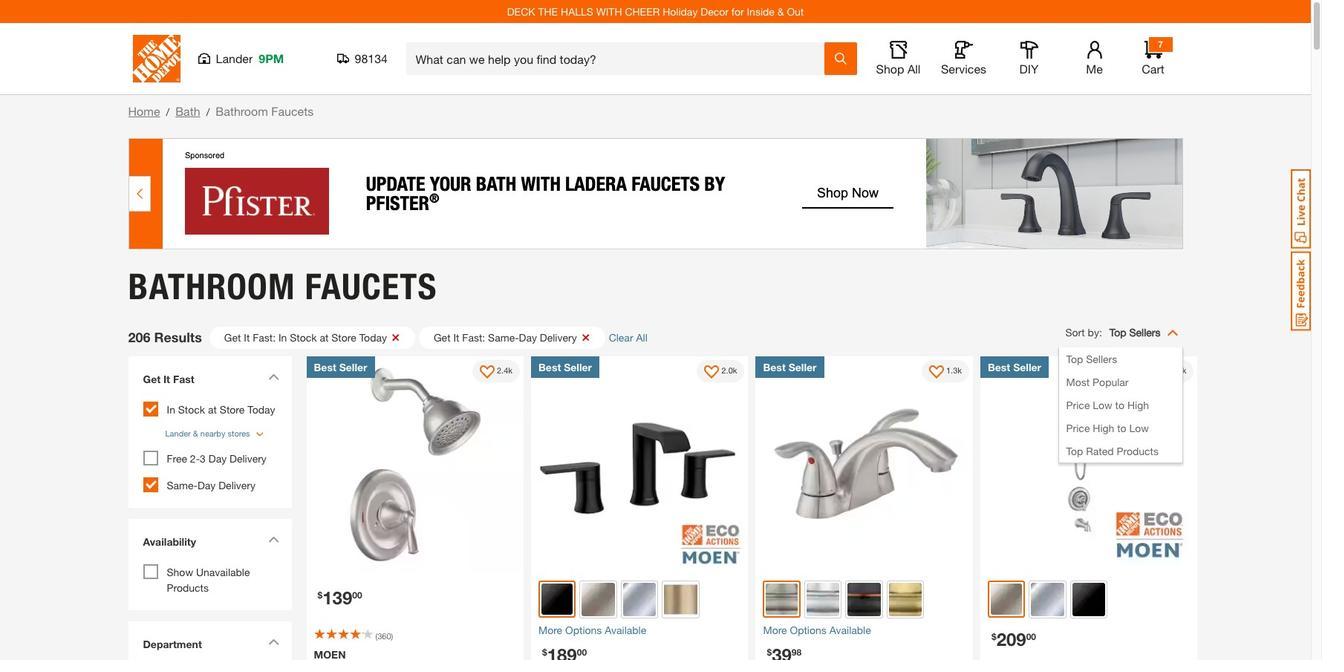 Task type: describe. For each thing, give the bounding box(es) containing it.
$ 139 00
[[318, 588, 362, 609]]

deck the halls with cheer holiday decor for inside & out link
[[507, 5, 804, 17]]

get for get it fast: in stock at store today
[[224, 331, 241, 344]]

shop
[[877, 62, 905, 76]]

top sellers link up 'popular'
[[1059, 347, 1183, 370]]

display image for 1.3k
[[930, 365, 945, 380]]

$ inside "$ 209 00"
[[992, 631, 997, 642]]

diy
[[1020, 62, 1039, 76]]

best seller for 2.0k
[[539, 361, 592, 373]]

for
[[732, 5, 744, 17]]

4 best seller from the left
[[988, 361, 1042, 373]]

price low to high
[[1067, 399, 1150, 411]]

today inside "button"
[[359, 331, 387, 344]]

price for price high to low
[[1067, 422, 1090, 434]]

high inside price high to low "link"
[[1093, 422, 1115, 434]]

banbury 1-spray single handle shower faucet 1.75 gpm in spot resist brushed nickel (valve included) image
[[307, 356, 524, 574]]

more for 00
[[539, 624, 563, 637]]

bathroom faucets
[[128, 265, 438, 308]]

me
[[1087, 62, 1103, 76]]

1 vertical spatial delivery
[[230, 453, 267, 465]]

cart
[[1142, 62, 1165, 76]]

me button
[[1071, 41, 1119, 77]]

brecklyn single handle 6-spray tub shower faucet w/ magnetix rainshower in spot resist brushed nickel (valve included) image
[[981, 356, 1198, 574]]

top rated products
[[1067, 445, 1159, 457]]

free 2-3 day delivery link
[[167, 453, 267, 465]]

show unavailable products link
[[167, 566, 250, 595]]

shop all button
[[875, 41, 923, 77]]

get it fast link
[[136, 364, 284, 398]]

home / bath / bathroom faucets
[[128, 104, 314, 118]]

4 best from the left
[[988, 361, 1011, 373]]

0 horizontal spatial today
[[248, 403, 275, 416]]

availability
[[143, 536, 196, 548]]

98134
[[355, 51, 388, 65]]

209
[[997, 629, 1027, 650]]

most popular
[[1067, 376, 1129, 388]]

free 2-3 day delivery
[[167, 453, 267, 465]]

price low to high link down 'popular'
[[1059, 394, 1183, 417]]

price high to low link down price low to high
[[1067, 422, 1150, 434]]

1.3k
[[947, 366, 962, 375]]

options for 98
[[790, 624, 827, 637]]

1 vertical spatial stock
[[178, 403, 205, 416]]

top sellers link up most popular
[[1067, 353, 1118, 365]]

nearby
[[200, 428, 225, 438]]

best seller for 2.4k
[[314, 361, 368, 373]]

1 vertical spatial bathroom
[[128, 265, 296, 308]]

get it fast: same-day delivery
[[434, 331, 577, 344]]

same-day delivery
[[167, 479, 256, 492]]

stores
[[228, 428, 250, 438]]

2 vertical spatial day
[[198, 479, 216, 492]]

available for 98
[[830, 624, 871, 637]]

lander & nearby stores
[[165, 428, 250, 438]]

0 horizontal spatial in
[[167, 403, 175, 416]]

low inside "link"
[[1130, 422, 1150, 434]]

at inside "button"
[[320, 331, 329, 344]]

0 vertical spatial low
[[1093, 399, 1113, 411]]

7
[[1159, 39, 1164, 50]]

polished brass image
[[890, 583, 923, 616]]

most
[[1067, 376, 1090, 388]]

get for get it fast
[[143, 373, 161, 385]]

all for shop all
[[908, 62, 921, 76]]

2.0k button
[[697, 360, 745, 382]]

live chat image
[[1292, 169, 1312, 249]]

store inside "button"
[[332, 331, 357, 344]]

delivery inside button
[[540, 331, 577, 344]]

best for 2.0k
[[539, 361, 561, 373]]

more options available link for 98
[[764, 622, 966, 638]]

to for high
[[1116, 399, 1125, 411]]

price high to low
[[1067, 422, 1150, 434]]

top sellers
[[1067, 353, 1118, 365]]

bath link
[[175, 104, 200, 118]]

spot resist brushed nickel image
[[991, 584, 1023, 616]]

it for get it fast
[[163, 373, 170, 385]]

diy button
[[1006, 41, 1053, 77]]

2.4k
[[497, 366, 513, 375]]

1 horizontal spatial brushed nickel image
[[767, 584, 798, 616]]

sort
[[1066, 326, 1086, 339]]

0 horizontal spatial same-
[[167, 479, 198, 492]]

shop all
[[877, 62, 921, 76]]

cheer
[[625, 5, 660, 17]]

price for price low to high
[[1067, 399, 1090, 411]]

3
[[200, 453, 206, 465]]

2-
[[190, 453, 200, 465]]

free
[[167, 453, 187, 465]]

more options available for 98
[[764, 624, 871, 637]]

2 vertical spatial delivery
[[219, 479, 256, 492]]

)
[[391, 632, 393, 641]]

lander 9pm
[[216, 51, 284, 65]]

the home depot logo image
[[133, 35, 180, 82]]

2.0k
[[722, 366, 738, 375]]

holiday
[[663, 5, 698, 17]]

rated
[[1087, 445, 1114, 457]]

day inside button
[[519, 331, 537, 344]]

seller for 2.0k
[[564, 361, 592, 373]]

same-day delivery link
[[167, 479, 256, 492]]

high inside price low to high link
[[1128, 399, 1150, 411]]

more options available for 00
[[539, 624, 647, 637]]

360
[[378, 632, 391, 641]]

2 / from the left
[[206, 106, 210, 118]]

top for top sellers
[[1067, 353, 1084, 365]]

sort by: top sellers
[[1066, 326, 1161, 339]]

services
[[942, 62, 987, 76]]

bath
[[175, 104, 200, 118]]

seller for 2.4k
[[339, 361, 368, 373]]

clear all
[[609, 331, 648, 344]]

results
[[154, 329, 202, 346]]



Task type: locate. For each thing, give the bounding box(es) containing it.
1 vertical spatial store
[[220, 403, 245, 416]]

best for 2.4k
[[314, 361, 337, 373]]

6.2k
[[1172, 366, 1187, 375]]

top up most
[[1067, 353, 1084, 365]]

3 seller from the left
[[789, 361, 817, 373]]

1 vertical spatial price
[[1067, 422, 1090, 434]]

1 vertical spatial products
[[167, 582, 209, 595]]

at up nearby
[[208, 403, 217, 416]]

0 horizontal spatial options
[[566, 624, 602, 637]]

in down bathroom faucets at the top left
[[279, 331, 287, 344]]

available
[[605, 624, 647, 637], [830, 624, 871, 637]]

1 horizontal spatial chrome image
[[1032, 583, 1065, 616]]

0 vertical spatial products
[[1117, 445, 1159, 457]]

2 fast: from the left
[[462, 331, 485, 344]]

bathroom up results
[[128, 265, 296, 308]]

it
[[244, 331, 250, 344], [454, 331, 460, 344], [163, 373, 170, 385]]

0 horizontal spatial available
[[605, 624, 647, 637]]

seller
[[339, 361, 368, 373], [564, 361, 592, 373], [789, 361, 817, 373], [1014, 361, 1042, 373]]

price down most
[[1067, 399, 1090, 411]]

high
[[1128, 399, 1150, 411], [1093, 422, 1115, 434]]

1 more options available from the left
[[539, 624, 647, 637]]

1 horizontal spatial at
[[320, 331, 329, 344]]

0 horizontal spatial at
[[208, 403, 217, 416]]

206 results
[[128, 329, 202, 346]]

fast: inside get it fast: in stock at store today "button"
[[253, 331, 276, 344]]

2 seller from the left
[[564, 361, 592, 373]]

1 horizontal spatial /
[[206, 106, 210, 118]]

1 horizontal spatial get
[[224, 331, 241, 344]]

price high to low link
[[1059, 417, 1183, 440], [1067, 422, 1150, 434]]

1 vertical spatial all
[[636, 331, 648, 344]]

0 vertical spatial top
[[1110, 326, 1127, 339]]

0 horizontal spatial /
[[166, 106, 170, 118]]

/ left bath
[[166, 106, 170, 118]]

to down 'popular'
[[1116, 399, 1125, 411]]

caret icon image for availability
[[268, 537, 279, 543]]

1 more options available link from the left
[[539, 622, 741, 638]]

seller left the top sellers
[[1014, 361, 1042, 373]]

builders 4 in. centerset double handle low-arc bathroom faucet in brushed nickel image
[[756, 356, 973, 574]]

0 vertical spatial high
[[1128, 399, 1150, 411]]

more options available down matte black image
[[539, 624, 647, 637]]

caret icon image inside get it fast link
[[268, 373, 279, 380]]

6.2k button
[[1147, 360, 1195, 382]]

brushed nickel image
[[582, 583, 615, 616], [767, 584, 798, 616]]

1 price from the top
[[1067, 399, 1090, 411]]

display image inside 1.3k dropdown button
[[930, 365, 945, 380]]

display image inside 2.4k "dropdown button"
[[480, 365, 495, 380]]

seller for 1.3k
[[789, 361, 817, 373]]

in stock at store today
[[167, 403, 275, 416]]

chrome image for bronze icon
[[807, 583, 840, 616]]

fast: for in
[[253, 331, 276, 344]]

matte black image
[[1073, 583, 1106, 616]]

0 horizontal spatial products
[[167, 582, 209, 595]]

the
[[538, 5, 558, 17]]

chrome image
[[623, 583, 657, 616]]

1 horizontal spatial low
[[1130, 422, 1150, 434]]

get inside "button"
[[224, 331, 241, 344]]

& left out
[[778, 5, 784, 17]]

lander for lander & nearby stores
[[165, 428, 191, 438]]

all right clear
[[636, 331, 648, 344]]

caret icon image
[[268, 373, 279, 380], [268, 537, 279, 543], [268, 639, 279, 646]]

price
[[1067, 399, 1090, 411], [1067, 422, 1090, 434]]

2 more options available link from the left
[[764, 622, 966, 638]]

more
[[539, 624, 563, 637], [764, 624, 787, 637]]

at
[[320, 331, 329, 344], [208, 403, 217, 416]]

2.4k button
[[473, 360, 520, 382]]

1 vertical spatial day
[[209, 453, 227, 465]]

1 caret icon image from the top
[[268, 373, 279, 380]]

fast: down bathroom faucets at the top left
[[253, 331, 276, 344]]

get for get it fast: same-day delivery
[[434, 331, 451, 344]]

1 vertical spatial &
[[193, 428, 198, 438]]

&
[[778, 5, 784, 17], [193, 428, 198, 438]]

2 price from the top
[[1067, 422, 1090, 434]]

00 inside "$ 209 00"
[[1027, 631, 1037, 642]]

display image left 2.4k
[[480, 365, 495, 380]]

fast: for same-
[[462, 331, 485, 344]]

1 vertical spatial top
[[1067, 353, 1084, 365]]

fast
[[173, 373, 194, 385]]

get it fast: in stock at store today
[[224, 331, 387, 344]]

to for low
[[1118, 422, 1127, 434]]

seller down get it fast: in stock at store today "button"
[[339, 361, 368, 373]]

show unavailable products
[[167, 566, 250, 595]]

halls
[[561, 5, 594, 17]]

1 vertical spatial at
[[208, 403, 217, 416]]

1 horizontal spatial in
[[279, 331, 287, 344]]

price up rated
[[1067, 422, 1090, 434]]

0 horizontal spatial all
[[636, 331, 648, 344]]

1 horizontal spatial all
[[908, 62, 921, 76]]

best seller
[[314, 361, 368, 373], [539, 361, 592, 373], [764, 361, 817, 373], [988, 361, 1042, 373]]

0 horizontal spatial more options available link
[[539, 622, 741, 638]]

139
[[323, 588, 352, 609]]

3 caret icon image from the top
[[268, 639, 279, 646]]

it for get it fast: in stock at store today
[[244, 331, 250, 344]]

0 horizontal spatial sellers
[[1087, 353, 1118, 365]]

0 horizontal spatial low
[[1093, 399, 1113, 411]]

best right "2.0k"
[[764, 361, 786, 373]]

more options available link
[[539, 622, 741, 638], [764, 622, 966, 638]]

matte black image
[[542, 584, 573, 616]]

4 seller from the left
[[1014, 361, 1042, 373]]

services button
[[940, 41, 988, 77]]

all right shop
[[908, 62, 921, 76]]

available down chrome image
[[605, 624, 647, 637]]

get it fast: same-day delivery button
[[419, 327, 605, 349]]

1.3k button
[[922, 360, 970, 382]]

price inside "link"
[[1067, 422, 1090, 434]]

all for clear all
[[636, 331, 648, 344]]

98134 button
[[337, 51, 388, 66]]

it for get it fast: same-day delivery
[[454, 331, 460, 344]]

options
[[566, 624, 602, 637], [790, 624, 827, 637]]

clear all button
[[609, 330, 659, 346]]

same- down free
[[167, 479, 198, 492]]

caret icon image inside "availability" link
[[268, 537, 279, 543]]

today
[[359, 331, 387, 344], [248, 403, 275, 416]]

0 vertical spatial to
[[1116, 399, 1125, 411]]

day up 2.4k "dropdown button"
[[519, 331, 537, 344]]

unavailable
[[196, 566, 250, 579]]

2 available from the left
[[830, 624, 871, 637]]

2 more from the left
[[764, 624, 787, 637]]

products down show
[[167, 582, 209, 595]]

low up top rated products
[[1130, 422, 1150, 434]]

most popular link down the top sellers
[[1067, 376, 1129, 388]]

0 horizontal spatial more
[[539, 624, 563, 637]]

in down the get it fast
[[167, 403, 175, 416]]

seller down get it fast: same-day delivery button
[[564, 361, 592, 373]]

best down get it fast: in stock at store today "button"
[[314, 361, 337, 373]]

seller right "2.0k"
[[789, 361, 817, 373]]

1 / from the left
[[166, 106, 170, 118]]

1 options from the left
[[566, 624, 602, 637]]

$
[[318, 590, 323, 601], [992, 631, 997, 642], [542, 647, 547, 658], [767, 647, 772, 658]]

0 vertical spatial lander
[[216, 51, 253, 65]]

00 for 209
[[1027, 631, 1037, 642]]

/
[[166, 106, 170, 118], [206, 106, 210, 118]]

0 vertical spatial sellers
[[1130, 326, 1161, 339]]

show
[[167, 566, 193, 579]]

2 options from the left
[[790, 624, 827, 637]]

to inside "link"
[[1118, 422, 1127, 434]]

top for top rated products
[[1067, 445, 1084, 457]]

get inside button
[[434, 331, 451, 344]]

fast:
[[253, 331, 276, 344], [462, 331, 485, 344]]

best seller for 1.3k
[[764, 361, 817, 373]]

2 chrome image from the left
[[1032, 583, 1065, 616]]

genta 8 in. widespread double handle bathroom faucet in matte black(valve included) image
[[531, 356, 749, 574]]

lander
[[216, 51, 253, 65], [165, 428, 191, 438]]

1 more from the left
[[539, 624, 563, 637]]

caret icon image inside department link
[[268, 639, 279, 646]]

1 horizontal spatial lander
[[216, 51, 253, 65]]

lander for lander 9pm
[[216, 51, 253, 65]]

products right rated
[[1117, 445, 1159, 457]]

more for 98
[[764, 624, 787, 637]]

bronzed gold image
[[665, 583, 698, 616]]

get it fast
[[143, 373, 194, 385]]

1 horizontal spatial high
[[1128, 399, 1150, 411]]

best seller down get it fast: in stock at store today "button"
[[314, 361, 368, 373]]

fast: up 2.4k "dropdown button"
[[462, 331, 485, 344]]

00 for 139
[[352, 590, 362, 601]]

best right 2.4k
[[539, 361, 561, 373]]

1 horizontal spatial stock
[[290, 331, 317, 344]]

same- up 2.4k
[[488, 331, 519, 344]]

it inside "button"
[[244, 331, 250, 344]]

3 best from the left
[[764, 361, 786, 373]]

get
[[224, 331, 241, 344], [434, 331, 451, 344], [143, 373, 161, 385]]

lander up free
[[165, 428, 191, 438]]

1 horizontal spatial more
[[764, 624, 787, 637]]

day
[[519, 331, 537, 344], [209, 453, 227, 465], [198, 479, 216, 492]]

high up rated
[[1093, 422, 1115, 434]]

home
[[128, 104, 160, 118]]

1 horizontal spatial it
[[244, 331, 250, 344]]

high down 'popular'
[[1128, 399, 1150, 411]]

stock inside "button"
[[290, 331, 317, 344]]

1 seller from the left
[[339, 361, 368, 373]]

fast: inside get it fast: same-day delivery button
[[462, 331, 485, 344]]

delivery left clear
[[540, 331, 577, 344]]

availability link
[[136, 527, 284, 561]]

available for 00
[[605, 624, 647, 637]]

top right by:
[[1110, 326, 1127, 339]]

at down bathroom faucets at the top left
[[320, 331, 329, 344]]

1 available from the left
[[605, 624, 647, 637]]

in stock at store today link
[[167, 403, 275, 416]]

lander left 9pm
[[216, 51, 253, 65]]

1 chrome image from the left
[[807, 583, 840, 616]]

$ 209 00
[[992, 629, 1037, 650]]

department link
[[136, 629, 284, 660]]

delivery down "free 2-3 day delivery" link at the bottom
[[219, 479, 256, 492]]

0 vertical spatial stock
[[290, 331, 317, 344]]

1 vertical spatial sellers
[[1087, 353, 1118, 365]]

sellers up most popular
[[1087, 353, 1118, 365]]

bronze image
[[848, 583, 881, 616]]

1 vertical spatial low
[[1130, 422, 1150, 434]]

most popular link up price low to high
[[1059, 370, 1183, 394]]

1 vertical spatial caret icon image
[[268, 537, 279, 543]]

2 display image from the left
[[930, 365, 945, 380]]

decor
[[701, 5, 729, 17]]

sellers inside top sellers link
[[1087, 353, 1118, 365]]

chrome image right spot resist brushed nickel "icon"
[[1032, 583, 1065, 616]]

$ inside $ 139 00
[[318, 590, 323, 601]]

(
[[376, 632, 378, 641]]

2 vertical spatial top
[[1067, 445, 1084, 457]]

best for 1.3k
[[764, 361, 786, 373]]

same-
[[488, 331, 519, 344], [167, 479, 198, 492]]

1 horizontal spatial options
[[790, 624, 827, 637]]

bathroom down lander 9pm at the top left
[[216, 104, 268, 118]]

best seller right 2.4k
[[539, 361, 592, 373]]

options down matte black image
[[566, 624, 602, 637]]

get it fast: in stock at store today button
[[209, 327, 415, 349]]

0 horizontal spatial it
[[163, 373, 170, 385]]

day right 3
[[209, 453, 227, 465]]

1 best from the left
[[314, 361, 337, 373]]

best
[[314, 361, 337, 373], [539, 361, 561, 373], [764, 361, 786, 373], [988, 361, 1011, 373]]

0 vertical spatial store
[[332, 331, 357, 344]]

1 fast: from the left
[[253, 331, 276, 344]]

options for 00
[[566, 624, 602, 637]]

display image left 1.3k
[[930, 365, 945, 380]]

1 horizontal spatial 00
[[577, 647, 587, 658]]

more options available link down bronze icon
[[764, 622, 966, 638]]

2 best seller from the left
[[539, 361, 592, 373]]

feedback link image
[[1292, 251, 1312, 331]]

inside
[[747, 5, 775, 17]]

/ right bath link
[[206, 106, 210, 118]]

0 vertical spatial bathroom
[[216, 104, 268, 118]]

stock down bathroom faucets at the top left
[[290, 331, 317, 344]]

out
[[787, 5, 804, 17]]

0 horizontal spatial more options available
[[539, 624, 647, 637]]

deck
[[507, 5, 535, 17]]

best seller right "2.0k"
[[764, 361, 817, 373]]

3 best seller from the left
[[764, 361, 817, 373]]

1 vertical spatial today
[[248, 403, 275, 416]]

popular
[[1093, 376, 1129, 388]]

day down 3
[[198, 479, 216, 492]]

00 inside $ 139 00
[[352, 590, 362, 601]]

display image
[[480, 365, 495, 380], [930, 365, 945, 380]]

0 vertical spatial day
[[519, 331, 537, 344]]

0 horizontal spatial store
[[220, 403, 245, 416]]

chrome image
[[807, 583, 840, 616], [1032, 583, 1065, 616]]

price low to high link
[[1059, 394, 1183, 417], [1067, 399, 1150, 411]]

2 horizontal spatial 00
[[1027, 631, 1037, 642]]

1 horizontal spatial sellers
[[1130, 326, 1161, 339]]

best right 1.3k
[[988, 361, 1011, 373]]

more options available
[[539, 624, 647, 637], [764, 624, 871, 637]]

brushed nickel image right matte black image
[[582, 583, 615, 616]]

delivery down stores
[[230, 453, 267, 465]]

caret icon image for get it fast
[[268, 373, 279, 380]]

2 horizontal spatial get
[[434, 331, 451, 344]]

more options available link down chrome image
[[539, 622, 741, 638]]

1 horizontal spatial &
[[778, 5, 784, 17]]

stock up lander & nearby stores at bottom left
[[178, 403, 205, 416]]

0 horizontal spatial high
[[1093, 422, 1115, 434]]

1 horizontal spatial more options available
[[764, 624, 871, 637]]

1 vertical spatial high
[[1093, 422, 1115, 434]]

delivery
[[540, 331, 577, 344], [230, 453, 267, 465], [219, 479, 256, 492]]

1 vertical spatial to
[[1118, 422, 1127, 434]]

1 vertical spatial 00
[[1027, 631, 1037, 642]]

2 vertical spatial 00
[[577, 647, 587, 658]]

best seller right 1.3k
[[988, 361, 1042, 373]]

brushed nickel image up 98
[[767, 584, 798, 616]]

cart 7
[[1142, 39, 1165, 76]]

display image for 2.4k
[[480, 365, 495, 380]]

0 horizontal spatial stock
[[178, 403, 205, 416]]

in inside "button"
[[279, 331, 287, 344]]

0 vertical spatial same-
[[488, 331, 519, 344]]

0 vertical spatial faucets
[[271, 104, 314, 118]]

it inside button
[[454, 331, 460, 344]]

1 best seller from the left
[[314, 361, 368, 373]]

& left nearby
[[193, 428, 198, 438]]

0 horizontal spatial chrome image
[[807, 583, 840, 616]]

206
[[128, 329, 151, 346]]

by:
[[1088, 326, 1103, 339]]

0 vertical spatial price
[[1067, 399, 1090, 411]]

2 vertical spatial caret icon image
[[268, 639, 279, 646]]

0 horizontal spatial display image
[[480, 365, 495, 380]]

more options available link for 00
[[539, 622, 741, 638]]

home link
[[128, 104, 160, 118]]

department
[[143, 638, 202, 651]]

1 vertical spatial same-
[[167, 479, 198, 492]]

1 horizontal spatial display image
[[930, 365, 945, 380]]

clear
[[609, 331, 634, 344]]

2 caret icon image from the top
[[268, 537, 279, 543]]

1 vertical spatial in
[[167, 403, 175, 416]]

1 horizontal spatial today
[[359, 331, 387, 344]]

1 display image from the left
[[480, 365, 495, 380]]

deck the halls with cheer holiday decor for inside & out
[[507, 5, 804, 17]]

sellers up 6.2k dropdown button
[[1130, 326, 1161, 339]]

products inside show unavailable products
[[167, 582, 209, 595]]

display image
[[705, 365, 720, 380]]

more options available up 98
[[764, 624, 871, 637]]

top
[[1110, 326, 1127, 339], [1067, 353, 1084, 365], [1067, 445, 1084, 457]]

0 horizontal spatial 00
[[352, 590, 362, 601]]

0 vertical spatial 00
[[352, 590, 362, 601]]

0 horizontal spatial lander
[[165, 428, 191, 438]]

caret icon image for department
[[268, 639, 279, 646]]

( 360 )
[[376, 632, 393, 641]]

price high to low link up top rated products
[[1059, 417, 1183, 440]]

0 horizontal spatial get
[[143, 373, 161, 385]]

1 horizontal spatial more options available link
[[764, 622, 966, 638]]

chrome image for matte black icon
[[1032, 583, 1065, 616]]

1 horizontal spatial available
[[830, 624, 871, 637]]

low up the price high to low at right
[[1093, 399, 1113, 411]]

products for rated
[[1117, 445, 1159, 457]]

bathroom
[[216, 104, 268, 118], [128, 265, 296, 308]]

0 vertical spatial today
[[359, 331, 387, 344]]

2 horizontal spatial it
[[454, 331, 460, 344]]

98
[[792, 647, 802, 658]]

same- inside get it fast: same-day delivery button
[[488, 331, 519, 344]]

price low to high link up the price high to low at right
[[1067, 399, 1150, 411]]

0 vertical spatial at
[[320, 331, 329, 344]]

with
[[597, 5, 622, 17]]

1 horizontal spatial store
[[332, 331, 357, 344]]

0 vertical spatial all
[[908, 62, 921, 76]]

0 vertical spatial &
[[778, 5, 784, 17]]

options up 98
[[790, 624, 827, 637]]

1 horizontal spatial same-
[[488, 331, 519, 344]]

0 vertical spatial in
[[279, 331, 287, 344]]

1 vertical spatial faucets
[[305, 265, 438, 308]]

in
[[279, 331, 287, 344], [167, 403, 175, 416]]

What can we help you find today? search field
[[416, 43, 824, 74]]

0 horizontal spatial brushed nickel image
[[582, 583, 615, 616]]

0 vertical spatial delivery
[[540, 331, 577, 344]]

0 horizontal spatial &
[[193, 428, 198, 438]]

2 best from the left
[[539, 361, 561, 373]]

2 more options available from the left
[[764, 624, 871, 637]]

available down bronze icon
[[830, 624, 871, 637]]

chrome image left bronze icon
[[807, 583, 840, 616]]

to up top rated products
[[1118, 422, 1127, 434]]

9pm
[[259, 51, 284, 65]]

top left rated
[[1067, 445, 1084, 457]]

00
[[352, 590, 362, 601], [1027, 631, 1037, 642], [577, 647, 587, 658]]

products for unavailable
[[167, 582, 209, 595]]

1 horizontal spatial products
[[1117, 445, 1159, 457]]



Task type: vqa. For each thing, say whether or not it's contained in the screenshot.
the top KNOW
no



